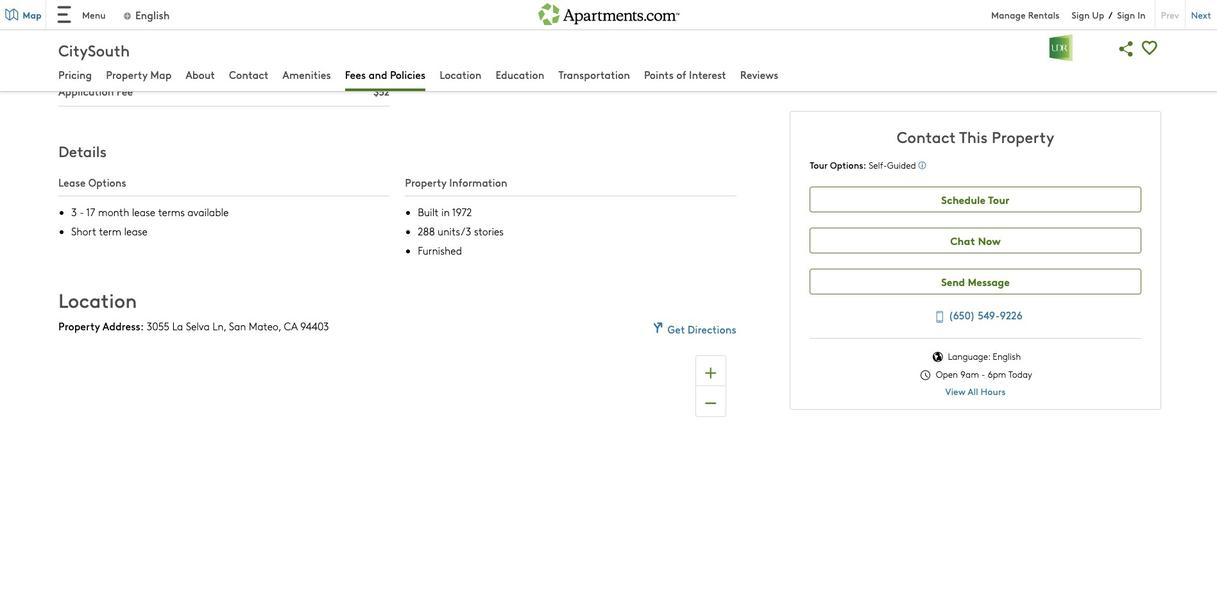 Task type: locate. For each thing, give the bounding box(es) containing it.
fees
[[110, 21, 135, 38], [345, 67, 366, 82]]

- left 6pm
[[982, 368, 986, 381]]

get directions
[[668, 322, 737, 336]]

fees inside button
[[345, 67, 366, 82]]

up
[[1092, 8, 1105, 21]]

, left ca
[[279, 320, 281, 333]]

1 vertical spatial tour
[[988, 192, 1010, 206]]

month
[[98, 205, 129, 219]]

0 horizontal spatial -
[[80, 205, 84, 219]]

chat now button
[[810, 228, 1142, 253]]

map left about
[[150, 67, 172, 82]]

tour options:
[[810, 159, 867, 171]]

property map button
[[106, 67, 172, 84]]

1 horizontal spatial map
[[150, 67, 172, 82]]

property up application fee
[[106, 67, 148, 82]]

lease right term
[[124, 225, 147, 238]]

property
[[106, 67, 148, 82], [992, 126, 1055, 147], [405, 175, 447, 189], [58, 319, 100, 333]]

property information
[[405, 175, 507, 189]]

- inside the '3 - 17 month lease terms available short term lease'
[[80, 205, 84, 219]]

view all hours
[[946, 385, 1006, 398]]

sign left up
[[1072, 8, 1090, 21]]

application fee
[[58, 84, 133, 98]]

english right move-in fees
[[135, 7, 170, 21]]

details
[[58, 141, 107, 161]]

1 vertical spatial english
[[993, 351, 1021, 363]]

tour
[[810, 159, 828, 171], [988, 192, 1010, 206]]

map left move-
[[23, 8, 41, 21]]

1 , from the left
[[224, 320, 226, 333]]

manage rentals link
[[992, 8, 1072, 21]]

, left san
[[224, 320, 226, 333]]

3
[[71, 205, 77, 219]]

contact button
[[229, 67, 268, 84]]

prev
[[1161, 8, 1179, 21]]

contact this property
[[897, 126, 1055, 147]]

property management company logo image
[[1026, 33, 1097, 62]]

0 vertical spatial english
[[135, 7, 170, 21]]

1 vertical spatial location
[[58, 287, 137, 313]]

$0
[[378, 54, 390, 68]]

of
[[677, 67, 687, 82]]

units/3
[[438, 225, 471, 238]]

in inside manage rentals sign up / sign in
[[1138, 8, 1146, 21]]

property up built
[[405, 175, 447, 189]]

options:
[[830, 159, 867, 171]]

apartments.com logo image
[[538, 0, 679, 25]]

1 vertical spatial contact
[[897, 126, 956, 147]]

property inside property map 'button'
[[106, 67, 148, 82]]

address:
[[103, 319, 144, 333]]

ca
[[284, 320, 298, 333]]

-
[[80, 205, 84, 219], [982, 368, 986, 381]]

fee down property map 'button'
[[117, 84, 133, 98]]

in left prev link
[[1138, 8, 1146, 21]]

get
[[668, 322, 685, 336]]

0 horizontal spatial tour
[[810, 159, 828, 171]]

pricing
[[58, 67, 92, 82]]

1 horizontal spatial -
[[982, 368, 986, 381]]

3055
[[147, 320, 169, 333]]

location right policies
[[440, 67, 482, 82]]

move-
[[58, 21, 95, 38]]

1 horizontal spatial contact
[[897, 126, 956, 147]]

contact right about
[[229, 67, 268, 82]]

policies
[[390, 67, 426, 82]]

fee for administrative fee
[[132, 54, 148, 68]]

1 vertical spatial fees
[[345, 67, 366, 82]]

lease left the terms
[[132, 205, 155, 219]]

manage
[[992, 8, 1026, 21]]

0 horizontal spatial ,
[[224, 320, 226, 333]]

1 horizontal spatial ,
[[279, 320, 281, 333]]

send
[[942, 274, 965, 288]]

move-in fees
[[58, 21, 135, 38]]

/
[[1109, 8, 1113, 21]]

property address: 3055 la selva ln , san mateo , ca 94403
[[58, 319, 329, 333]]

1 horizontal spatial fees
[[345, 67, 366, 82]]

location up address:
[[58, 287, 137, 313]]

reviews button
[[740, 67, 779, 84]]

view
[[946, 385, 966, 398]]

transportation button
[[559, 67, 630, 84]]

sign right /
[[1117, 8, 1136, 21]]

property map
[[106, 67, 172, 82]]

,
[[224, 320, 226, 333], [279, 320, 281, 333]]

location button
[[440, 67, 482, 84]]

94403
[[300, 320, 329, 333]]

property for property address: 3055 la selva ln , san mateo , ca 94403
[[58, 319, 100, 333]]

property left address:
[[58, 319, 100, 333]]

sign up link
[[1072, 8, 1105, 21]]

1 horizontal spatial tour
[[988, 192, 1010, 206]]

288
[[418, 225, 435, 238]]

(650) 549-9226
[[949, 308, 1023, 322]]

map
[[23, 8, 41, 21], [150, 67, 172, 82]]

0 horizontal spatial in
[[95, 21, 106, 38]]

language:
[[948, 351, 991, 363]]

manage rentals sign up / sign in
[[992, 8, 1146, 21]]

0 horizontal spatial sign
[[1072, 8, 1090, 21]]

1 horizontal spatial in
[[1138, 8, 1146, 21]]

next
[[1191, 8, 1212, 21]]

1 vertical spatial map
[[150, 67, 172, 82]]

today
[[1009, 368, 1033, 381]]

fees right menu
[[110, 21, 135, 38]]

in
[[442, 205, 450, 219]]

0 horizontal spatial location
[[58, 287, 137, 313]]

fees left and
[[345, 67, 366, 82]]

property for property map
[[106, 67, 148, 82]]

in up citysouth at the top of page
[[95, 21, 106, 38]]

terms
[[158, 205, 185, 219]]

send message button
[[810, 269, 1142, 295]]

sign
[[1072, 8, 1090, 21], [1117, 8, 1136, 21]]

term
[[99, 225, 121, 238]]

english up 6pm
[[993, 351, 1021, 363]]

tour inside button
[[988, 192, 1010, 206]]

schedule
[[942, 192, 986, 206]]

0 vertical spatial fees
[[110, 21, 135, 38]]

transportation
[[559, 67, 630, 82]]

contact up more information image
[[897, 126, 956, 147]]

tour left "options:"
[[810, 159, 828, 171]]

0 horizontal spatial contact
[[229, 67, 268, 82]]

0 vertical spatial -
[[80, 205, 84, 219]]

fee right "administrative"
[[132, 54, 148, 68]]

built
[[418, 205, 439, 219]]

(650)
[[949, 308, 975, 322]]

9226
[[1000, 308, 1023, 322]]

send message
[[942, 274, 1010, 288]]

0 vertical spatial map
[[23, 8, 41, 21]]

0 vertical spatial fee
[[132, 54, 148, 68]]

sign in link
[[1117, 8, 1146, 21]]

more information image
[[919, 162, 926, 169]]

0 vertical spatial contact
[[229, 67, 268, 82]]

location
[[440, 67, 482, 82], [58, 287, 137, 313]]

citysouth
[[58, 39, 130, 60]]

17
[[86, 205, 95, 219]]

0 vertical spatial location
[[440, 67, 482, 82]]

and
[[369, 67, 387, 82]]

mateo
[[249, 320, 279, 333]]

rentals
[[1028, 8, 1060, 21]]

1 horizontal spatial sign
[[1117, 8, 1136, 21]]

- right 3
[[80, 205, 84, 219]]

1 vertical spatial fee
[[117, 84, 133, 98]]

tour right schedule
[[988, 192, 1010, 206]]

0 horizontal spatial fees
[[110, 21, 135, 38]]

1 horizontal spatial english
[[993, 351, 1021, 363]]



Task type: describe. For each thing, give the bounding box(es) containing it.
interest
[[689, 67, 726, 82]]

schedule tour
[[942, 192, 1010, 206]]

furnished
[[418, 244, 462, 257]]

options
[[88, 175, 126, 189]]

self-guided
[[869, 159, 919, 171]]

guided
[[887, 159, 916, 171]]

next link
[[1185, 0, 1217, 30]]

ln
[[213, 320, 224, 333]]

2 , from the left
[[279, 320, 281, 333]]

map inside 'button'
[[150, 67, 172, 82]]

map link
[[0, 0, 46, 30]]

9am
[[961, 368, 979, 381]]

0 vertical spatial tour
[[810, 159, 828, 171]]

this
[[960, 126, 988, 147]]

directions
[[688, 322, 737, 336]]

open 9am - 6pm today
[[934, 368, 1033, 381]]

schedule tour button
[[810, 187, 1142, 212]]

(650) 549-9226 link
[[929, 306, 1023, 326]]

property for property information
[[405, 175, 447, 189]]

1 horizontal spatial location
[[440, 67, 482, 82]]

3 - 17 month lease terms available short term lease
[[71, 205, 229, 238]]

administrative fee
[[58, 54, 148, 68]]

open
[[936, 368, 958, 381]]

amenities
[[283, 67, 331, 82]]

administrative
[[58, 54, 129, 68]]

points of interest button
[[644, 67, 726, 84]]

all
[[968, 385, 979, 398]]

chat
[[951, 233, 976, 247]]

available
[[188, 205, 229, 219]]

549-
[[978, 308, 1000, 322]]

information
[[449, 175, 507, 189]]

language: english
[[946, 351, 1021, 363]]

menu
[[82, 8, 106, 21]]

0 vertical spatial lease
[[132, 205, 155, 219]]

menu button
[[46, 0, 116, 30]]

0 horizontal spatial english
[[135, 7, 170, 21]]

points
[[644, 67, 674, 82]]

points of interest
[[644, 67, 726, 82]]

share listing image
[[1115, 37, 1138, 60]]

about button
[[186, 67, 215, 84]]

now
[[978, 233, 1001, 247]]

$52
[[373, 84, 390, 98]]

about
[[186, 67, 215, 82]]

short
[[71, 225, 96, 238]]

education button
[[496, 67, 544, 84]]

1 vertical spatial lease
[[124, 225, 147, 238]]

application
[[58, 84, 114, 98]]

hours
[[981, 385, 1006, 398]]

amenities button
[[283, 67, 331, 84]]

fees and policies
[[345, 67, 426, 82]]

property right this
[[992, 126, 1055, 147]]

1972
[[452, 205, 472, 219]]

1 sign from the left
[[1072, 8, 1090, 21]]

san
[[229, 320, 246, 333]]

contact for 'contact' button
[[229, 67, 268, 82]]

prev link
[[1155, 0, 1185, 30]]

fee for application fee
[[117, 84, 133, 98]]

0 horizontal spatial map
[[23, 8, 41, 21]]

selva
[[186, 320, 210, 333]]

1 vertical spatial -
[[982, 368, 986, 381]]

english link
[[122, 7, 170, 21]]

chat now
[[951, 233, 1001, 247]]

self-
[[869, 159, 887, 171]]

built in 1972 288 units/3 stories furnished
[[418, 205, 504, 257]]

stories
[[474, 225, 504, 238]]

2 sign from the left
[[1117, 8, 1136, 21]]

la
[[172, 320, 183, 333]]

lease
[[58, 175, 86, 189]]

lease options
[[58, 175, 126, 189]]

pricing button
[[58, 67, 92, 84]]

education
[[496, 67, 544, 82]]

get directions link
[[649, 319, 737, 336]]

contact for contact this property
[[897, 126, 956, 147]]



Task type: vqa. For each thing, say whether or not it's contained in the screenshot.
9226
yes



